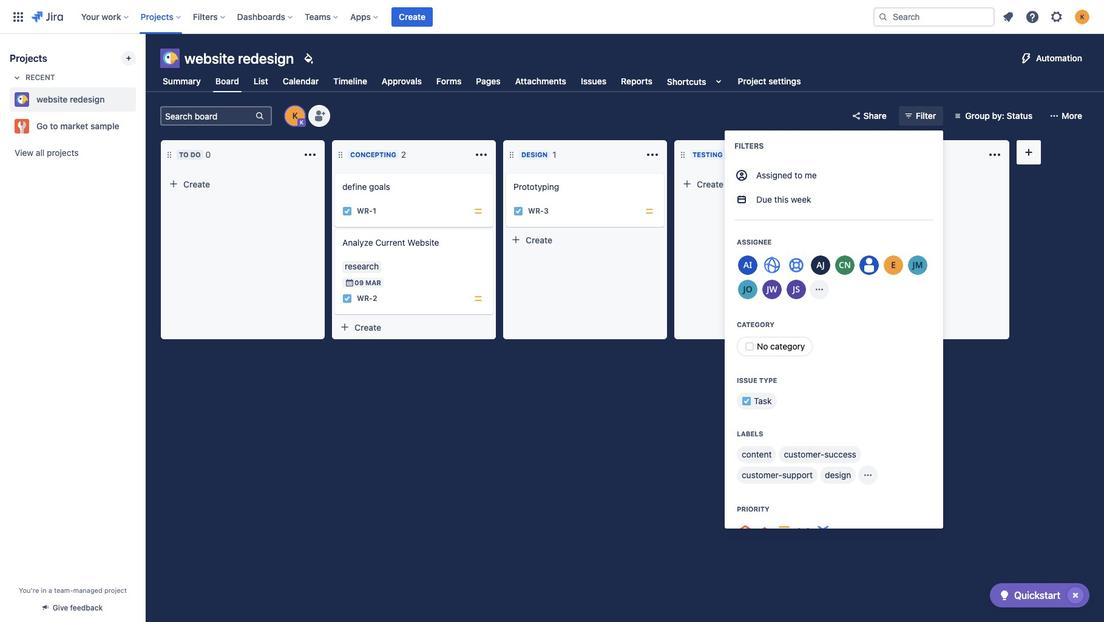 Task type: describe. For each thing, give the bounding box(es) containing it.
help image
[[1026, 9, 1041, 24]]

you're in a team-managed project
[[19, 587, 127, 595]]

calendar
[[283, 76, 319, 86]]

this
[[775, 194, 789, 205]]

shortcuts button
[[665, 70, 729, 92]]

projects button
[[137, 7, 186, 26]]

pages
[[477, 76, 501, 86]]

customer-success
[[785, 450, 857, 460]]

apps
[[350, 11, 371, 22]]

quickstart
[[1015, 590, 1061, 601]]

0 horizontal spatial website redesign
[[36, 94, 105, 104]]

create inside primary element
[[399, 11, 426, 22]]

medium image for wr-1
[[474, 207, 484, 216]]

create for create button underneath "3"
[[526, 235, 553, 245]]

your work
[[81, 11, 121, 22]]

Search board text field
[[162, 108, 254, 125]]

share
[[864, 111, 887, 121]]

dashboards
[[237, 11, 286, 22]]

no category
[[758, 341, 806, 352]]

automation button
[[1015, 49, 1090, 68]]

goals
[[369, 182, 391, 192]]

projects inside popup button
[[141, 11, 174, 22]]

board
[[216, 76, 239, 86]]

summary
[[163, 76, 201, 86]]

medium image for wr-3
[[645, 207, 655, 216]]

project settings
[[738, 76, 802, 86]]

settings
[[769, 76, 802, 86]]

issues
[[581, 76, 607, 86]]

more button
[[1046, 106, 1090, 126]]

issues link
[[579, 70, 609, 92]]

shortcuts
[[668, 76, 707, 87]]

1 column actions menu image from the left
[[303, 148, 318, 162]]

1 vertical spatial projects
[[10, 53, 47, 64]]

check image
[[998, 589, 1013, 603]]

assigned to me
[[757, 170, 818, 180]]

wr-1 link
[[357, 206, 377, 217]]

1 column actions menu image from the left
[[474, 148, 489, 162]]

go to market sample link
[[10, 114, 131, 139]]

teams
[[305, 11, 331, 22]]

atlassian assist image
[[787, 255, 807, 275]]

confluence analytics (system) image
[[860, 255, 880, 275]]

reports
[[622, 76, 653, 86]]

team-
[[54, 587, 73, 595]]

atlas for jira cloud image
[[763, 255, 782, 275]]

1 horizontal spatial filters
[[735, 142, 764, 151]]

sample
[[91, 121, 119, 131]]

you're
[[19, 587, 39, 595]]

wr-1
[[357, 207, 377, 216]]

to do 0
[[179, 149, 211, 160]]

1 0 from the left
[[206, 149, 211, 160]]

2 column actions menu image from the left
[[988, 148, 1003, 162]]

mar
[[366, 279, 381, 287]]

issue type
[[737, 376, 778, 384]]

dismiss quickstart image
[[1067, 586, 1086, 606]]

tab list containing board
[[153, 70, 811, 92]]

3
[[544, 207, 549, 216]]

task image
[[514, 207, 524, 216]]

create button inside primary element
[[392, 7, 433, 26]]

priority
[[737, 505, 770, 513]]

give feedback
[[53, 604, 103, 613]]

collapse image
[[969, 148, 983, 162]]

attachments
[[516, 76, 567, 86]]

prototyping
[[514, 182, 560, 192]]

website
[[408, 238, 440, 248]]

all
[[36, 148, 45, 158]]

view all projects
[[15, 148, 79, 158]]

customer-success button
[[780, 446, 862, 463]]

customer-support
[[742, 470, 813, 481]]

category
[[737, 320, 775, 328]]

wr- for prototyping
[[529, 207, 544, 216]]

1 for wr-1
[[373, 207, 377, 216]]

work
[[102, 11, 121, 22]]

design button
[[821, 467, 857, 484]]

attachments link
[[513, 70, 569, 92]]

create button down "3"
[[507, 230, 665, 250]]

wr- down due date: 09 march 2024 element
[[357, 294, 373, 303]]

quickstart button
[[991, 584, 1090, 608]]

approvals link
[[380, 70, 425, 92]]

pages link
[[474, 70, 503, 92]]

content button
[[737, 446, 777, 463]]

content
[[742, 450, 772, 460]]

your
[[81, 11, 99, 22]]

summary link
[[160, 70, 203, 92]]

1 horizontal spatial website
[[185, 50, 235, 67]]

09 mar
[[355, 279, 381, 287]]

customer- for support
[[742, 470, 783, 481]]

add people image
[[312, 109, 327, 123]]

create for create button above due
[[697, 179, 724, 189]]

design
[[522, 151, 548, 159]]

to
[[179, 151, 189, 159]]

wr-2 link
[[357, 294, 378, 304]]

concepting 2
[[351, 149, 407, 160]]

me
[[805, 170, 818, 180]]

forms link
[[434, 70, 464, 92]]

eloisefrancis23 image
[[884, 255, 904, 275]]

analyze
[[343, 238, 373, 248]]

due
[[757, 194, 773, 205]]

set project background image
[[301, 51, 316, 66]]

customer-support button
[[737, 467, 818, 484]]

appswitcher icon image
[[11, 9, 26, 24]]

primary element
[[7, 0, 864, 34]]

success
[[825, 450, 857, 460]]

create column image
[[1022, 145, 1037, 160]]

task button
[[737, 393, 777, 410]]

list
[[254, 76, 268, 86]]

create project image
[[124, 53, 134, 63]]

your work button
[[78, 7, 133, 26]]

1 vertical spatial redesign
[[70, 94, 105, 104]]



Task type: locate. For each thing, give the bounding box(es) containing it.
wr-2
[[357, 294, 378, 303]]

support
[[783, 470, 813, 481]]

1 vertical spatial filters
[[735, 142, 764, 151]]

task image for wr-2
[[343, 294, 352, 304]]

website redesign link
[[10, 87, 131, 112]]

0 horizontal spatial to
[[50, 121, 58, 131]]

jira outlook image
[[739, 280, 758, 299]]

no
[[758, 341, 769, 352]]

create for create button under wr-2 link
[[355, 322, 382, 333]]

give feedback button
[[36, 598, 110, 618]]

due this week button
[[725, 188, 944, 212]]

filter
[[917, 111, 937, 121]]

define
[[343, 182, 367, 192]]

0 right do
[[206, 149, 211, 160]]

alert integration image
[[739, 255, 758, 275]]

create image up 'define'
[[328, 165, 343, 180]]

column actions menu image right the collapse icon
[[988, 148, 1003, 162]]

column actions menu image
[[303, 148, 318, 162], [646, 148, 660, 162]]

0 vertical spatial website
[[185, 50, 235, 67]]

1 horizontal spatial 0
[[728, 149, 733, 160]]

sidebar navigation image
[[132, 49, 159, 73]]

to inside button
[[795, 170, 803, 180]]

customer- down content in the right of the page
[[742, 470, 783, 481]]

0 horizontal spatial customer-
[[742, 470, 783, 481]]

2 task image from the top
[[343, 294, 352, 304]]

wr- down define goals
[[357, 207, 373, 216]]

group by: status
[[966, 111, 1033, 121]]

low image
[[797, 523, 812, 537]]

create image for analyze
[[328, 221, 343, 236]]

1 vertical spatial 1
[[373, 207, 377, 216]]

1 horizontal spatial 1
[[553, 149, 557, 160]]

projects
[[47, 148, 79, 158]]

project settings link
[[736, 70, 804, 92]]

in
[[41, 587, 47, 595]]

column actions menu image left design
[[474, 148, 489, 162]]

due date: 09 march 2024 element
[[345, 278, 381, 288]]

1 task image from the top
[[343, 207, 352, 216]]

1 vertical spatial website redesign
[[36, 94, 105, 104]]

0 horizontal spatial filters
[[193, 11, 218, 22]]

2 down mar
[[373, 294, 378, 303]]

wr-3
[[529, 207, 549, 216]]

banner
[[0, 0, 1105, 34]]

0 horizontal spatial column actions menu image
[[303, 148, 318, 162]]

1 vertical spatial add to starred image
[[132, 119, 147, 134]]

search image
[[879, 12, 889, 22]]

redesign
[[238, 50, 294, 67], [70, 94, 105, 104]]

website redesign up market
[[36, 94, 105, 104]]

assigned to me button
[[725, 163, 944, 188]]

go to market sample
[[36, 121, 119, 131]]

column actions menu image down add people icon on the top left
[[303, 148, 318, 162]]

task image for wr-1
[[343, 207, 352, 216]]

1 for design 1
[[553, 149, 557, 160]]

give
[[53, 604, 68, 613]]

website redesign
[[185, 50, 294, 67], [36, 94, 105, 104]]

design 1
[[522, 149, 557, 160]]

automation
[[1037, 53, 1083, 63]]

0 horizontal spatial 2
[[373, 294, 378, 303]]

1 vertical spatial create image
[[328, 221, 343, 236]]

wr-
[[357, 207, 373, 216], [529, 207, 544, 216], [357, 294, 373, 303]]

medium image
[[474, 207, 484, 216], [645, 207, 655, 216], [474, 294, 484, 304], [778, 523, 792, 537]]

to right go
[[50, 121, 58, 131]]

define goals
[[343, 182, 391, 192]]

create button up due
[[678, 174, 836, 194]]

1 horizontal spatial column actions menu image
[[988, 148, 1003, 162]]

create button right apps popup button
[[392, 7, 433, 26]]

lowest image
[[816, 523, 831, 537]]

testing 0
[[693, 149, 733, 160]]

2 0 from the left
[[728, 149, 733, 160]]

jeremy miller image
[[909, 255, 928, 275]]

chat notifications image
[[836, 255, 855, 275]]

2 for wr-2
[[373, 294, 378, 303]]

filters button
[[189, 7, 230, 26]]

0 vertical spatial filters
[[193, 11, 218, 22]]

0 vertical spatial redesign
[[238, 50, 294, 67]]

category
[[771, 341, 806, 352]]

automation image
[[1020, 51, 1035, 66]]

notifications image
[[1002, 9, 1016, 24]]

create image up analyze
[[328, 221, 343, 236]]

wr- for define goals
[[357, 207, 373, 216]]

filters
[[193, 11, 218, 22], [735, 142, 764, 151]]

your profile and settings image
[[1076, 9, 1090, 24]]

0 right testing
[[728, 149, 733, 160]]

projects up recent
[[10, 53, 47, 64]]

website redesign up the board
[[185, 50, 294, 67]]

project
[[738, 76, 767, 86]]

customer- up support
[[785, 450, 825, 460]]

0 horizontal spatial column actions menu image
[[474, 148, 489, 162]]

1 horizontal spatial column actions menu image
[[646, 148, 660, 162]]

1 horizontal spatial 2
[[401, 149, 407, 160]]

2 column actions menu image from the left
[[646, 148, 660, 162]]

create image
[[328, 165, 343, 180], [328, 221, 343, 236]]

column actions menu image left testing
[[646, 148, 660, 162]]

automation for jira image
[[812, 255, 831, 275]]

create for create button below do
[[183, 179, 210, 189]]

2 right concepting
[[401, 149, 407, 160]]

2 inside wr-2 link
[[373, 294, 378, 303]]

create image
[[499, 165, 514, 180]]

approvals
[[382, 76, 422, 86]]

filter button
[[900, 106, 944, 126]]

0 vertical spatial create image
[[328, 165, 343, 180]]

projects right work
[[141, 11, 174, 22]]

1 horizontal spatial projects
[[141, 11, 174, 22]]

redesign up go to market sample
[[70, 94, 105, 104]]

medium image for wr-2
[[474, 294, 484, 304]]

jira spreadsheets image
[[787, 280, 807, 299]]

type
[[760, 376, 778, 384]]

1 right design
[[553, 149, 557, 160]]

to for me
[[795, 170, 803, 180]]

1 horizontal spatial redesign
[[238, 50, 294, 67]]

due date: 09 march 2024 image
[[345, 278, 355, 288]]

create image for define
[[328, 165, 343, 180]]

redesign up list
[[238, 50, 294, 67]]

add to starred image for go to market sample
[[132, 119, 147, 134]]

add to starred image
[[132, 92, 147, 107], [132, 119, 147, 134]]

wr- right task image
[[529, 207, 544, 216]]

1 vertical spatial customer-
[[742, 470, 783, 481]]

add to starred image down sidebar navigation icon
[[132, 92, 147, 107]]

add to starred image right "sample"
[[132, 119, 147, 134]]

1 vertical spatial task image
[[343, 294, 352, 304]]

0 vertical spatial to
[[50, 121, 58, 131]]

1 vertical spatial 2
[[373, 294, 378, 303]]

issue
[[737, 376, 758, 384]]

view
[[15, 148, 33, 158]]

testing
[[693, 151, 723, 159]]

1 horizontal spatial website redesign
[[185, 50, 294, 67]]

0 vertical spatial 2
[[401, 149, 407, 160]]

Search field
[[874, 7, 996, 26]]

1 create image from the top
[[328, 165, 343, 180]]

tab list
[[153, 70, 811, 92]]

group
[[966, 111, 991, 121]]

design
[[826, 470, 852, 481]]

add to starred image for website redesign
[[132, 92, 147, 107]]

due date: 09 march 2024 image
[[345, 278, 355, 288]]

create down wr-2 link
[[355, 322, 382, 333]]

task image down due date: 09 march 2024 image
[[343, 294, 352, 304]]

to left me on the top right of the page
[[795, 170, 803, 180]]

filters right testing 0
[[735, 142, 764, 151]]

banner containing your work
[[0, 0, 1105, 34]]

managed
[[73, 587, 103, 595]]

create button down wr-2 link
[[335, 318, 493, 337]]

week
[[792, 194, 812, 205]]

high image
[[758, 523, 773, 537]]

create
[[399, 11, 426, 22], [183, 179, 210, 189], [697, 179, 724, 189], [526, 235, 553, 245], [355, 322, 382, 333]]

create down testing 0
[[697, 179, 724, 189]]

customer- for success
[[785, 450, 825, 460]]

0 vertical spatial add to starred image
[[132, 92, 147, 107]]

go
[[36, 121, 48, 131]]

settings image
[[1050, 9, 1065, 24]]

timeline link
[[331, 70, 370, 92]]

0 horizontal spatial website
[[36, 94, 68, 104]]

apps button
[[347, 7, 383, 26]]

task image
[[343, 207, 352, 216], [343, 294, 352, 304]]

0 horizontal spatial projects
[[10, 53, 47, 64]]

1 down the goals
[[373, 207, 377, 216]]

market
[[60, 121, 88, 131]]

view all projects link
[[10, 142, 136, 164]]

create down do
[[183, 179, 210, 189]]

no category button
[[737, 337, 814, 356]]

jira service management widget image
[[763, 280, 782, 299]]

do
[[191, 151, 201, 159]]

current
[[376, 238, 406, 248]]

0 horizontal spatial redesign
[[70, 94, 105, 104]]

more
[[1063, 111, 1083, 121]]

create right apps popup button
[[399, 11, 426, 22]]

filters right 'projects' popup button
[[193, 11, 218, 22]]

0 horizontal spatial 0
[[206, 149, 211, 160]]

1 vertical spatial to
[[795, 170, 803, 180]]

create button down do
[[164, 174, 322, 194]]

0 horizontal spatial 1
[[373, 207, 377, 216]]

0 vertical spatial task image
[[343, 207, 352, 216]]

to for market
[[50, 121, 58, 131]]

0 vertical spatial customer-
[[785, 450, 825, 460]]

calendar link
[[281, 70, 321, 92]]

0
[[206, 149, 211, 160], [728, 149, 733, 160]]

forms
[[437, 76, 462, 86]]

1 add to starred image from the top
[[132, 92, 147, 107]]

wr-3 link
[[529, 206, 549, 217]]

1 horizontal spatial customer-
[[785, 450, 825, 460]]

due this week
[[757, 194, 812, 205]]

labels
[[737, 430, 764, 438]]

by:
[[993, 111, 1005, 121]]

concepting
[[351, 151, 397, 159]]

highest image
[[739, 523, 753, 537]]

2 for concepting 2
[[401, 149, 407, 160]]

recent
[[26, 73, 55, 82]]

0 vertical spatial projects
[[141, 11, 174, 22]]

create down wr-3 link
[[526, 235, 553, 245]]

1 vertical spatial website
[[36, 94, 68, 104]]

website down recent
[[36, 94, 68, 104]]

website
[[185, 50, 235, 67], [36, 94, 68, 104]]

2 create image from the top
[[328, 221, 343, 236]]

2 add to starred image from the top
[[132, 119, 147, 134]]

09
[[355, 279, 364, 287]]

1 horizontal spatial to
[[795, 170, 803, 180]]

assigned
[[757, 170, 793, 180]]

collapse recent projects image
[[10, 70, 24, 85]]

filters inside dropdown button
[[193, 11, 218, 22]]

column actions menu image
[[474, 148, 489, 162], [988, 148, 1003, 162]]

task
[[754, 396, 772, 406]]

task image left wr-1 link
[[343, 207, 352, 216]]

website up the board
[[185, 50, 235, 67]]

assignee
[[737, 238, 772, 246]]

a
[[48, 587, 52, 595]]

0 vertical spatial 1
[[553, 149, 557, 160]]

jira image
[[32, 9, 63, 24], [32, 9, 63, 24]]

timeline
[[334, 76, 367, 86]]

status
[[1008, 111, 1033, 121]]

0 vertical spatial website redesign
[[185, 50, 294, 67]]



Task type: vqa. For each thing, say whether or not it's contained in the screenshot.
Sidebar element
no



